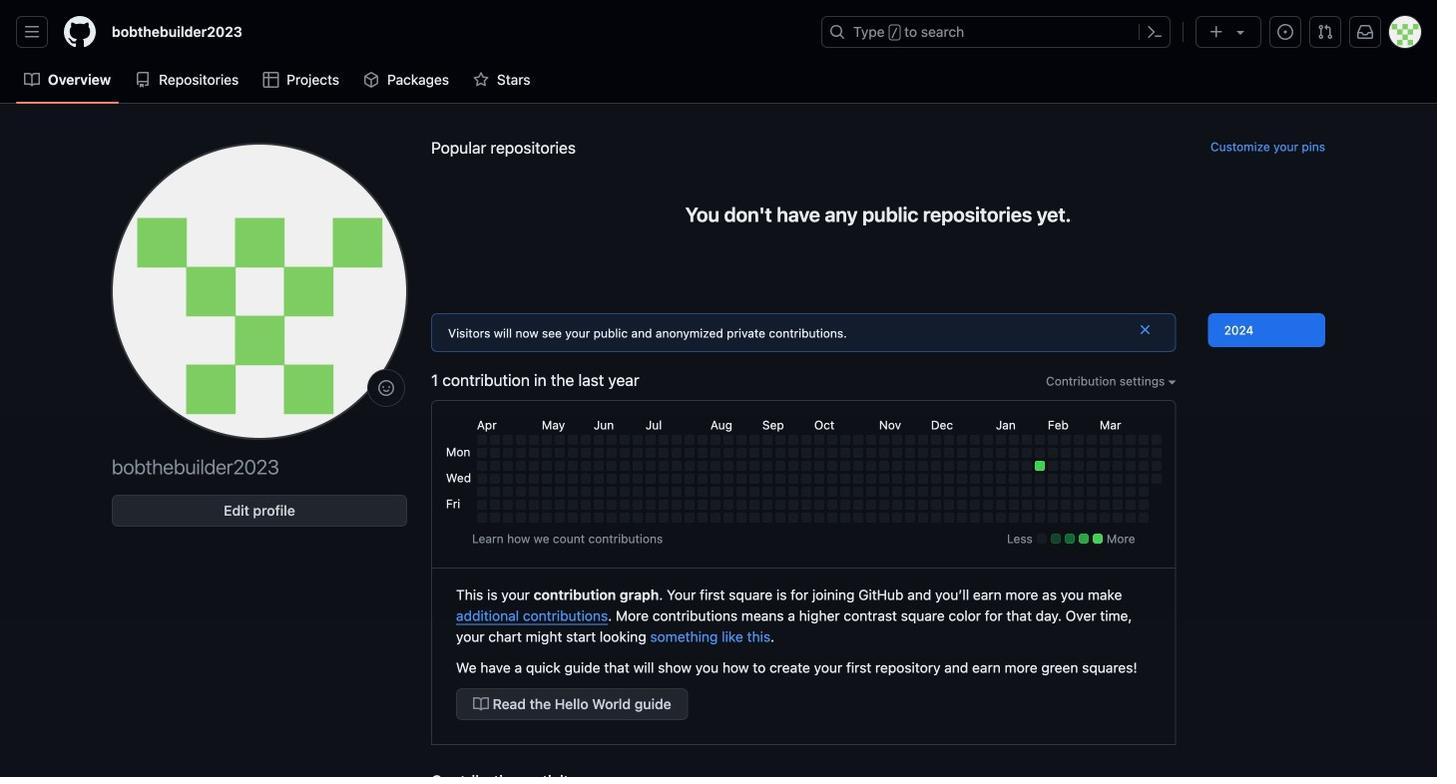Task type: locate. For each thing, give the bounding box(es) containing it.
triangle down image
[[1233, 24, 1249, 40]]

package image
[[363, 72, 379, 88]]

change your avatar image
[[112, 144, 407, 439]]

table image
[[263, 72, 279, 88]]

smiley image
[[378, 380, 394, 396]]

cell
[[477, 435, 487, 445], [490, 435, 500, 445], [503, 435, 513, 445], [516, 435, 526, 445], [529, 435, 539, 445], [542, 435, 552, 445], [555, 435, 565, 445], [568, 435, 578, 445], [581, 435, 591, 445], [594, 435, 604, 445], [607, 435, 617, 445], [620, 435, 630, 445], [633, 435, 643, 445], [646, 435, 656, 445], [659, 435, 669, 445], [672, 435, 682, 445], [685, 435, 695, 445], [697, 435, 707, 445], [710, 435, 720, 445], [723, 435, 733, 445], [736, 435, 746, 445], [749, 435, 759, 445], [762, 435, 772, 445], [775, 435, 785, 445], [788, 435, 798, 445], [801, 435, 811, 445], [814, 435, 824, 445], [827, 435, 837, 445], [840, 435, 850, 445], [853, 435, 863, 445], [866, 435, 876, 445], [879, 435, 889, 445], [892, 435, 902, 445], [905, 435, 915, 445], [918, 435, 928, 445], [931, 435, 941, 445], [944, 435, 954, 445], [957, 435, 967, 445], [970, 435, 980, 445], [983, 435, 993, 445], [996, 435, 1006, 445], [1009, 435, 1019, 445], [1022, 435, 1032, 445], [1035, 435, 1045, 445], [1048, 435, 1058, 445], [1061, 435, 1071, 445], [1074, 435, 1084, 445], [1087, 435, 1097, 445], [1100, 435, 1110, 445], [1113, 435, 1123, 445], [1126, 435, 1136, 445], [1139, 435, 1149, 445], [1152, 435, 1162, 445], [477, 448, 487, 458], [490, 448, 500, 458], [503, 448, 513, 458], [516, 448, 526, 458], [529, 448, 539, 458], [542, 448, 552, 458], [555, 448, 565, 458], [568, 448, 578, 458], [581, 448, 591, 458], [594, 448, 604, 458], [607, 448, 617, 458], [620, 448, 630, 458], [633, 448, 643, 458], [646, 448, 656, 458], [659, 448, 669, 458], [672, 448, 682, 458], [685, 448, 695, 458], [697, 448, 707, 458], [710, 448, 720, 458], [723, 448, 733, 458], [736, 448, 746, 458], [749, 448, 759, 458], [762, 448, 772, 458], [775, 448, 785, 458], [788, 448, 798, 458], [801, 448, 811, 458], [814, 448, 824, 458], [827, 448, 837, 458], [840, 448, 850, 458], [853, 448, 863, 458], [866, 448, 876, 458], [879, 448, 889, 458], [892, 448, 902, 458], [905, 448, 915, 458], [918, 448, 928, 458], [931, 448, 941, 458], [944, 448, 954, 458], [957, 448, 967, 458], [970, 448, 980, 458], [983, 448, 993, 458], [996, 448, 1006, 458], [1009, 448, 1019, 458], [1022, 448, 1032, 458], [1035, 448, 1045, 458], [1048, 448, 1058, 458], [1061, 448, 1071, 458], [1074, 448, 1084, 458], [1087, 448, 1097, 458], [1100, 448, 1110, 458], [1113, 448, 1123, 458], [1126, 448, 1136, 458], [1139, 448, 1149, 458], [1152, 448, 1162, 458], [477, 461, 487, 471], [490, 461, 500, 471], [503, 461, 513, 471], [516, 461, 526, 471], [529, 461, 539, 471], [542, 461, 552, 471], [555, 461, 565, 471], [568, 461, 578, 471], [581, 461, 591, 471], [594, 461, 604, 471], [607, 461, 617, 471], [620, 461, 630, 471], [633, 461, 643, 471], [646, 461, 656, 471], [659, 461, 669, 471], [672, 461, 682, 471], [685, 461, 695, 471], [697, 461, 707, 471], [710, 461, 720, 471], [723, 461, 733, 471], [736, 461, 746, 471], [749, 461, 759, 471], [762, 461, 772, 471], [775, 461, 785, 471], [788, 461, 798, 471], [801, 461, 811, 471], [814, 461, 824, 471], [827, 461, 837, 471], [840, 461, 850, 471], [853, 461, 863, 471], [866, 461, 876, 471], [879, 461, 889, 471], [892, 461, 902, 471], [905, 461, 915, 471], [918, 461, 928, 471], [931, 461, 941, 471], [944, 461, 954, 471], [957, 461, 967, 471], [970, 461, 980, 471], [983, 461, 993, 471], [996, 461, 1006, 471], [1009, 461, 1019, 471], [1022, 461, 1032, 471], [1035, 461, 1045, 471], [1048, 461, 1058, 471], [1061, 461, 1071, 471], [1074, 461, 1084, 471], [1087, 461, 1097, 471], [1100, 461, 1110, 471], [1113, 461, 1123, 471], [1126, 461, 1136, 471], [1139, 461, 1149, 471], [1152, 461, 1162, 471], [477, 474, 487, 484], [490, 474, 500, 484], [503, 474, 513, 484], [516, 474, 526, 484], [529, 474, 539, 484], [542, 474, 552, 484], [555, 474, 565, 484], [568, 474, 578, 484], [581, 474, 591, 484], [594, 474, 604, 484], [607, 474, 617, 484], [620, 474, 630, 484], [633, 474, 643, 484], [646, 474, 656, 484], [659, 474, 669, 484], [672, 474, 682, 484], [685, 474, 695, 484], [697, 474, 707, 484], [710, 474, 720, 484], [723, 474, 733, 484], [736, 474, 746, 484], [749, 474, 759, 484], [762, 474, 772, 484], [775, 474, 785, 484], [788, 474, 798, 484], [801, 474, 811, 484], [814, 474, 824, 484], [827, 474, 837, 484], [840, 474, 850, 484], [853, 474, 863, 484], [866, 474, 876, 484], [879, 474, 889, 484], [892, 474, 902, 484], [905, 474, 915, 484], [918, 474, 928, 484], [931, 474, 941, 484], [944, 474, 954, 484], [957, 474, 967, 484], [970, 474, 980, 484], [983, 474, 993, 484], [996, 474, 1006, 484], [1009, 474, 1019, 484], [1022, 474, 1032, 484], [1035, 474, 1045, 484], [1048, 474, 1058, 484], [1061, 474, 1071, 484], [1074, 474, 1084, 484], [1087, 474, 1097, 484], [1100, 474, 1110, 484], [1113, 474, 1123, 484], [1126, 474, 1136, 484], [1139, 474, 1149, 484], [1152, 474, 1162, 484], [477, 487, 487, 497], [490, 487, 500, 497], [503, 487, 513, 497], [516, 487, 526, 497], [529, 487, 539, 497], [542, 487, 552, 497], [555, 487, 565, 497], [568, 487, 578, 497], [581, 487, 591, 497], [594, 487, 604, 497], [607, 487, 617, 497], [620, 487, 630, 497], [633, 487, 643, 497], [646, 487, 656, 497], [659, 487, 669, 497], [672, 487, 682, 497], [685, 487, 695, 497], [697, 487, 707, 497], [710, 487, 720, 497], [723, 487, 733, 497], [736, 487, 746, 497], [749, 487, 759, 497], [762, 487, 772, 497], [775, 487, 785, 497], [788, 487, 798, 497], [801, 487, 811, 497], [814, 487, 824, 497], [827, 487, 837, 497], [840, 487, 850, 497], [853, 487, 863, 497], [866, 487, 876, 497], [879, 487, 889, 497], [892, 487, 902, 497], [905, 487, 915, 497], [918, 487, 928, 497], [931, 487, 941, 497], [944, 487, 954, 497], [957, 487, 967, 497], [970, 487, 980, 497], [983, 487, 993, 497], [996, 487, 1006, 497], [1009, 487, 1019, 497], [1022, 487, 1032, 497], [1035, 487, 1045, 497], [1048, 487, 1058, 497], [1061, 487, 1071, 497], [1074, 487, 1084, 497], [1087, 487, 1097, 497], [1100, 487, 1110, 497], [1113, 487, 1123, 497], [1126, 487, 1136, 497], [1139, 487, 1149, 497], [477, 500, 487, 510], [490, 500, 500, 510], [503, 500, 513, 510], [516, 500, 526, 510], [529, 500, 539, 510], [542, 500, 552, 510], [555, 500, 565, 510], [568, 500, 578, 510], [581, 500, 591, 510], [594, 500, 604, 510], [607, 500, 617, 510], [620, 500, 630, 510], [633, 500, 643, 510], [646, 500, 656, 510], [659, 500, 669, 510], [672, 500, 682, 510], [685, 500, 695, 510], [697, 500, 707, 510], [710, 500, 720, 510], [723, 500, 733, 510], [736, 500, 746, 510], [749, 500, 759, 510], [762, 500, 772, 510], [775, 500, 785, 510], [788, 500, 798, 510], [801, 500, 811, 510], [814, 500, 824, 510], [827, 500, 837, 510], [840, 500, 850, 510], [853, 500, 863, 510], [866, 500, 876, 510], [879, 500, 889, 510], [892, 500, 902, 510], [905, 500, 915, 510], [918, 500, 928, 510], [931, 500, 941, 510], [944, 500, 954, 510], [957, 500, 967, 510], [970, 500, 980, 510], [983, 500, 993, 510], [996, 500, 1006, 510], [1009, 500, 1019, 510], [1022, 500, 1032, 510], [1035, 500, 1045, 510], [1048, 500, 1058, 510], [1061, 500, 1071, 510], [1074, 500, 1084, 510], [1087, 500, 1097, 510], [1100, 500, 1110, 510], [1113, 500, 1123, 510], [1126, 500, 1136, 510], [1139, 500, 1149, 510], [477, 513, 487, 523], [490, 513, 500, 523], [503, 513, 513, 523], [516, 513, 526, 523], [529, 513, 539, 523], [542, 513, 552, 523], [555, 513, 565, 523], [568, 513, 578, 523], [581, 513, 591, 523], [594, 513, 604, 523], [607, 513, 617, 523], [620, 513, 630, 523], [633, 513, 643, 523], [646, 513, 656, 523], [659, 513, 669, 523], [672, 513, 682, 523], [685, 513, 695, 523], [697, 513, 707, 523], [710, 513, 720, 523], [723, 513, 733, 523], [736, 513, 746, 523], [749, 513, 759, 523], [762, 513, 772, 523], [775, 513, 785, 523], [788, 513, 798, 523], [801, 513, 811, 523], [814, 513, 824, 523], [827, 513, 837, 523], [840, 513, 850, 523], [853, 513, 863, 523], [866, 513, 876, 523], [879, 513, 889, 523], [892, 513, 902, 523], [905, 513, 915, 523], [918, 513, 928, 523], [931, 513, 941, 523], [944, 513, 954, 523], [957, 513, 967, 523], [970, 513, 980, 523], [983, 513, 993, 523], [996, 513, 1006, 523], [1009, 513, 1019, 523], [1022, 513, 1032, 523], [1035, 513, 1045, 523], [1048, 513, 1058, 523], [1061, 513, 1071, 523], [1074, 513, 1084, 523], [1087, 513, 1097, 523], [1100, 513, 1110, 523], [1113, 513, 1123, 523], [1126, 513, 1136, 523], [1139, 513, 1149, 523]]

alert
[[431, 313, 1176, 352]]

notifications image
[[1357, 24, 1373, 40]]

issue opened image
[[1278, 24, 1294, 40]]

grid
[[443, 413, 1165, 526]]



Task type: vqa. For each thing, say whether or not it's contained in the screenshot.
Dismiss this notice icon
yes



Task type: describe. For each thing, give the bounding box(es) containing it.
git pull request image
[[1317, 24, 1333, 40]]

plus image
[[1209, 24, 1225, 40]]

book image
[[473, 697, 489, 713]]

star image
[[473, 72, 489, 88]]

book image
[[24, 72, 40, 88]]

homepage image
[[64, 16, 96, 48]]

dismiss this notice image
[[1137, 322, 1153, 338]]

repo image
[[135, 72, 151, 88]]

command palette image
[[1147, 24, 1163, 40]]



